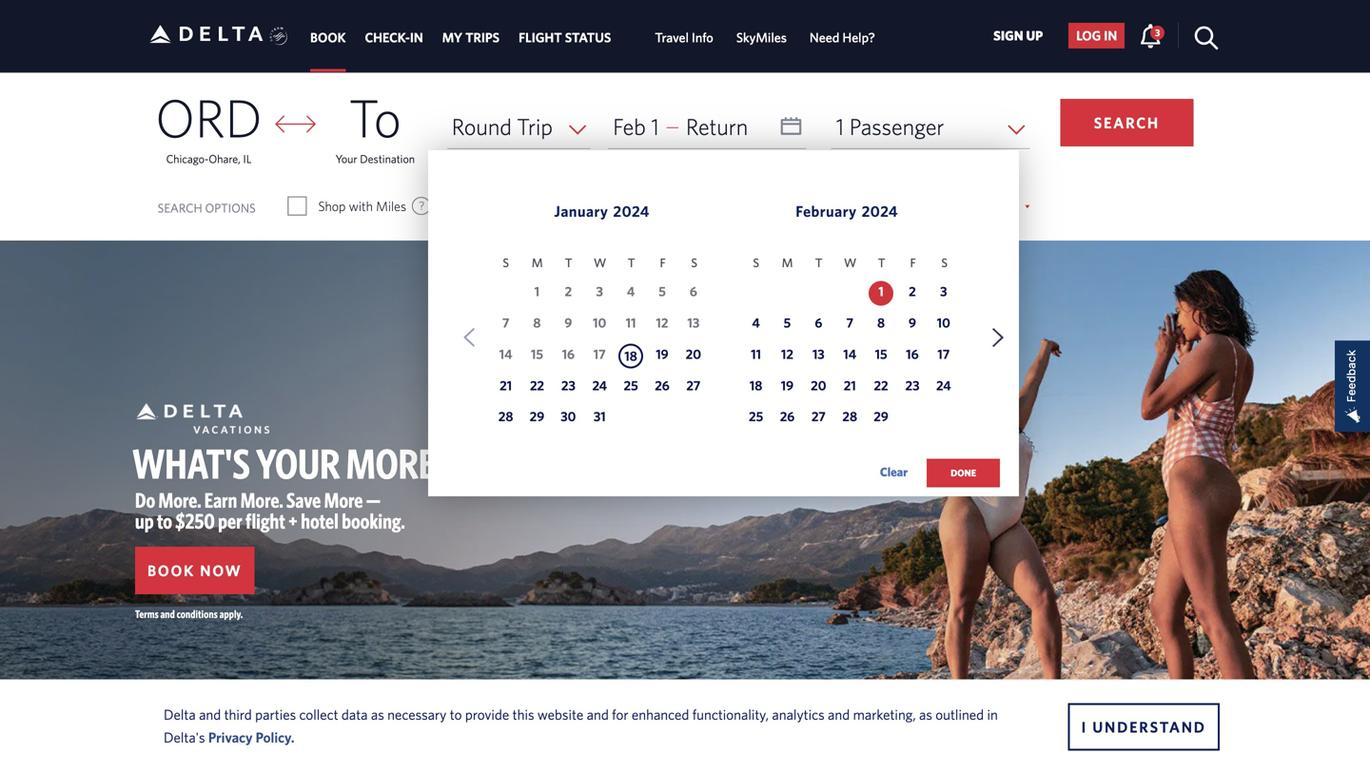 Task type: vqa. For each thing, say whether or not it's contained in the screenshot.
Certificates,
no



Task type: locate. For each thing, give the bounding box(es) containing it.
t down february
[[815, 256, 823, 270]]

1 horizontal spatial 27
[[812, 409, 826, 425]]

1 horizontal spatial 6
[[815, 315, 823, 331]]

4 down my dates are flexible 'option'
[[627, 284, 635, 300]]

16
[[562, 346, 575, 362], [906, 346, 919, 362]]

2 w from the left
[[844, 256, 857, 270]]

2 as from the left
[[919, 707, 933, 723]]

4 link
[[744, 313, 769, 337]]

18
[[625, 348, 638, 364], [750, 378, 763, 393]]

20 down 13 link
[[811, 378, 827, 393]]

search for search
[[1094, 114, 1160, 131]]

m for january
[[532, 256, 543, 270]]

22 up '24?
[[530, 378, 544, 393]]

12 link
[[775, 344, 800, 369]]

1 horizontal spatial 18 link
[[744, 375, 769, 400]]

28 link up '24?
[[494, 407, 518, 431]]

24 for second 24 'link' from the right
[[592, 378, 607, 393]]

0 horizontal spatial in
[[988, 707, 998, 723]]

19 link down 12 link
[[775, 375, 800, 400]]

2 22 from the left
[[874, 378, 889, 393]]

0 vertical spatial 4
[[627, 284, 635, 300]]

31
[[594, 409, 606, 425]]

1 as from the left
[[371, 707, 384, 723]]

flight status link
[[519, 20, 611, 55]]

cards
[[847, 26, 883, 41], [960, 26, 997, 41]]

to right up
[[157, 509, 172, 534]]

now
[[200, 562, 242, 580]]

ord
[[155, 86, 262, 148]]

w down january 2024
[[594, 256, 607, 270]]

gift cards link
[[902, 26, 997, 41]]

0 horizontal spatial 21
[[500, 378, 512, 393]]

m up 5 link on the right
[[782, 256, 793, 270]]

20 link down 13 link
[[807, 375, 831, 400]]

1 vertical spatial in
[[988, 707, 998, 723]]

10 up 31 on the left of page
[[593, 315, 607, 331]]

0 vertical spatial to
[[157, 509, 172, 534]]

29 link up clear
[[869, 407, 894, 431]]

2 17 from the left
[[938, 346, 950, 362]]

2 2024 from the left
[[862, 202, 899, 220]]

1 horizontal spatial in
[[1104, 27, 1118, 43]]

1 horizontal spatial 25
[[749, 409, 764, 425]]

1 left passenger
[[836, 113, 845, 140]]

0 horizontal spatial more.
[[159, 488, 201, 513]]

1 horizontal spatial 23 link
[[900, 375, 925, 400]]

passenger
[[850, 113, 945, 140]]

deals
[[548, 25, 582, 41]]

1 horizontal spatial 8
[[878, 315, 885, 331]]

22
[[530, 378, 544, 393], [874, 378, 889, 393]]

2 21 link from the left
[[838, 375, 863, 400]]

1 vertical spatial 20
[[811, 378, 827, 393]]

1 horizontal spatial 24 link
[[932, 375, 956, 400]]

0 horizontal spatial cards
[[847, 26, 883, 41]]

2 right 1 link
[[909, 284, 916, 300]]

1 link
[[869, 281, 894, 306]]

to left provide on the bottom left of the page
[[450, 707, 462, 723]]

0 vertical spatial 25
[[624, 378, 638, 393]]

21 link
[[494, 375, 518, 400], [838, 375, 863, 400]]

0 horizontal spatial 20
[[686, 346, 702, 362]]

1 2024 from the left
[[613, 202, 650, 220]]

0 horizontal spatial as
[[371, 707, 384, 723]]

0 vertical spatial 20
[[686, 346, 702, 362]]

1 horizontal spatial w
[[844, 256, 857, 270]]

and right analytics on the right bottom
[[828, 707, 850, 723]]

provide
[[465, 707, 509, 723]]

0 horizontal spatial 25
[[624, 378, 638, 393]]

1 29 from the left
[[530, 409, 545, 425]]

23 for 2nd 23 link from right
[[561, 378, 576, 393]]

3 s from the left
[[753, 256, 760, 270]]

14 inside "link"
[[844, 346, 857, 362]]

3 link right 2 link at top right
[[932, 281, 956, 306]]

apply.
[[220, 608, 243, 621]]

2 s from the left
[[691, 256, 698, 270]]

search down chicago-
[[158, 201, 202, 215]]

t down january
[[565, 256, 573, 270]]

10
[[593, 315, 607, 331], [937, 315, 951, 331]]

1 horizontal spatial cards
[[960, 26, 997, 41]]

1 21 link from the left
[[494, 375, 518, 400]]

check-in link
[[365, 20, 423, 55]]

17 link
[[932, 344, 956, 369]]

1 horizontal spatial 3 link
[[1140, 23, 1165, 47]]

12
[[656, 315, 669, 331], [781, 346, 794, 362]]

28 down 14 "link"
[[843, 409, 858, 425]]

travel info link
[[655, 20, 714, 55]]

22 down 15 link
[[874, 378, 889, 393]]

1 23 from the left
[[561, 378, 576, 393]]

19 left 11 link
[[656, 346, 669, 362]]

bag
[[1092, 26, 1116, 41]]

29 for second 29 link
[[874, 409, 889, 425]]

delta vacations logo image
[[136, 403, 269, 434]]

delta for delta and third parties collect data as necessary to provide this website and for enhanced functionality, analytics and marketing, as outlined in delta's
[[164, 707, 196, 723]]

to inside delta and third parties collect data as necessary to provide this website and for enhanced functionality, analytics and marketing, as outlined in delta's
[[450, 707, 462, 723]]

29 link left 30 link
[[525, 407, 550, 431]]

book now
[[148, 562, 242, 580]]

1 21 from the left
[[500, 378, 512, 393]]

29 up clear
[[874, 409, 889, 425]]

0 vertical spatial book
[[310, 29, 346, 45]]

status
[[565, 29, 611, 45]]

collect
[[299, 707, 338, 723]]

ohare,
[[209, 152, 241, 166]]

options
[[205, 201, 256, 215]]

1 10 from the left
[[593, 315, 607, 331]]

delta left amex
[[771, 26, 803, 41]]

1 vertical spatial in
[[442, 439, 474, 488]]

1 horizontal spatial 9
[[909, 315, 917, 331]]

delta inside delta and third parties collect data as necessary to provide this website and for enhanced functionality, analytics and marketing, as outlined in delta's
[[164, 707, 196, 723]]

None text field
[[608, 105, 807, 149]]

2 21 from the left
[[844, 378, 856, 393]]

1 f from the left
[[660, 256, 666, 270]]

1 w from the left
[[594, 256, 607, 270]]

1 horizontal spatial 27 link
[[807, 407, 831, 431]]

1 horizontal spatial in
[[442, 439, 474, 488]]

and
[[161, 608, 175, 621], [199, 707, 221, 723], [587, 707, 609, 723], [828, 707, 850, 723]]

Round Trip field
[[447, 105, 591, 149]]

3 link inside calendar expanded, use arrow keys to select date application
[[932, 281, 956, 306]]

20 link
[[681, 344, 706, 369], [807, 375, 831, 400]]

14
[[499, 346, 513, 362], [844, 346, 857, 362]]

26 link
[[650, 375, 675, 400], [775, 407, 800, 431]]

2 f from the left
[[910, 256, 916, 270]]

2 t from the left
[[628, 256, 635, 270]]

16 up 30
[[562, 346, 575, 362]]

0 vertical spatial 25 link
[[619, 375, 644, 400]]

12 down 5 link on the right
[[781, 346, 794, 362]]

28 link
[[494, 407, 518, 431], [838, 407, 863, 431]]

2 23 link from the left
[[900, 375, 925, 400]]

24 link up 31 on the left of page
[[588, 375, 612, 400]]

9 down 2 link at top right
[[909, 315, 917, 331]]

2 more. from the left
[[241, 488, 283, 513]]

0 vertical spatial in
[[410, 29, 423, 45]]

0 horizontal spatial delta
[[164, 707, 196, 723]]

2024 for february 2024
[[862, 202, 899, 220]]

t down my dates are flexible 'option'
[[628, 256, 635, 270]]

1 vertical spatial 19
[[781, 378, 794, 393]]

w for february
[[844, 256, 857, 270]]

february 2024
[[796, 202, 899, 220]]

1 horizontal spatial 5
[[784, 315, 791, 331]]

1 horizontal spatial book
[[310, 29, 346, 45]]

to inside the do more. earn more. save more — up to $250 per flight + hotel booking.
[[157, 509, 172, 534]]

0 horizontal spatial 23
[[561, 378, 576, 393]]

0 horizontal spatial 18
[[625, 348, 638, 364]]

3 left fees
[[1156, 27, 1161, 38]]

25
[[624, 378, 638, 393], [749, 409, 764, 425]]

calendar expanded, use arrow keys to select date application
[[428, 150, 1020, 508]]

1 horizontal spatial 22 link
[[869, 375, 894, 400]]

0 horizontal spatial 15
[[531, 346, 543, 362]]

22 link up '24?
[[525, 375, 550, 400]]

1 22 from the left
[[530, 378, 544, 393]]

15 link
[[869, 344, 894, 369]]

29 left 30
[[530, 409, 545, 425]]

book up terms and conditions apply.
[[148, 562, 195, 580]]

hotels link
[[252, 19, 320, 48]]

1 22 link from the left
[[525, 375, 550, 400]]

2 29 link from the left
[[869, 407, 894, 431]]

3 link
[[1140, 23, 1165, 47], [932, 281, 956, 306]]

1 vertical spatial search
[[158, 201, 202, 215]]

19 down 12 link
[[781, 378, 794, 393]]

1 7 from the left
[[502, 315, 510, 331]]

1 t from the left
[[565, 256, 573, 270]]

0 vertical spatial 19
[[656, 346, 669, 362]]

20 left 11 link
[[686, 346, 702, 362]]

up
[[135, 509, 154, 534]]

13 left '4' link
[[688, 315, 700, 331]]

shop
[[318, 198, 346, 214]]

0 horizontal spatial to
[[157, 509, 172, 534]]

23 up 30
[[561, 378, 576, 393]]

1 horizontal spatial 19 link
[[775, 375, 800, 400]]

as
[[371, 707, 384, 723], [919, 707, 933, 723]]

hotel
[[301, 509, 339, 534]]

0 horizontal spatial 9
[[565, 315, 572, 331]]

4 left 5 link on the right
[[752, 315, 760, 331]]

i understand button
[[1069, 704, 1220, 751]]

0 vertical spatial 27 link
[[681, 375, 706, 400]]

4 s from the left
[[942, 256, 948, 270]]

trip
[[517, 113, 553, 140]]

0 horizontal spatial 27 link
[[681, 375, 706, 400]]

1 vertical spatial 26 link
[[775, 407, 800, 431]]

up
[[1027, 27, 1043, 43]]

21 up '24?
[[500, 378, 512, 393]]

9 link
[[900, 313, 925, 337]]

29 link
[[525, 407, 550, 431], [869, 407, 894, 431]]

1 inside field
[[836, 113, 845, 140]]

13 down 6 link
[[813, 346, 825, 362]]

0 vertical spatial 20 link
[[681, 344, 706, 369]]

28
[[499, 409, 513, 425], [843, 409, 858, 425]]

m
[[532, 256, 543, 270], [782, 256, 793, 270]]

27 link
[[681, 375, 706, 400], [807, 407, 831, 431]]

0 horizontal spatial 28 link
[[494, 407, 518, 431]]

1 28 from the left
[[499, 409, 513, 425]]

1 m from the left
[[532, 256, 543, 270]]

9 up 30
[[565, 315, 572, 331]]

21 link up '24?
[[494, 375, 518, 400]]

15
[[531, 346, 543, 362], [875, 346, 888, 362]]

21 down 14 "link"
[[844, 378, 856, 393]]

1 horizontal spatial 16
[[906, 346, 919, 362]]

0 horizontal spatial 3 link
[[932, 281, 956, 306]]

3 link right &
[[1140, 23, 1165, 47]]

as left outlined
[[919, 707, 933, 723]]

2 23 from the left
[[906, 378, 920, 393]]

skymiles link
[[737, 20, 787, 55]]

12 inside 12 link
[[781, 346, 794, 362]]

18 link
[[619, 344, 644, 369], [744, 375, 769, 400]]

1 horizontal spatial travel
[[1133, 26, 1169, 41]]

28 up '24?
[[499, 409, 513, 425]]

more. right "do"
[[159, 488, 201, 513]]

in
[[1104, 27, 1118, 43], [988, 707, 998, 723]]

10 link
[[932, 313, 956, 337]]

0 horizontal spatial 12
[[656, 315, 669, 331]]

tab list
[[301, 0, 887, 72]]

17 down 10 link
[[938, 346, 950, 362]]

2
[[565, 284, 572, 300], [909, 284, 916, 300]]

8 link
[[869, 313, 894, 337]]

earn
[[205, 488, 237, 513]]

w
[[594, 256, 607, 270], [844, 256, 857, 270]]

0 horizontal spatial 5
[[659, 284, 666, 300]]

2 8 from the left
[[878, 315, 885, 331]]

what's your more in '24?
[[132, 439, 542, 488]]

1 horizontal spatial 17
[[938, 346, 950, 362]]

2 29 from the left
[[874, 409, 889, 425]]

search inside button
[[1094, 114, 1160, 131]]

1 horizontal spatial m
[[782, 256, 793, 270]]

0 horizontal spatial w
[[594, 256, 607, 270]]

in left &
[[1104, 27, 1118, 43]]

1 horizontal spatial search
[[1094, 114, 1160, 131]]

24 link down 17 link
[[932, 375, 956, 400]]

in inside button
[[1104, 27, 1118, 43]]

16 down 9 link
[[906, 346, 919, 362]]

21 link down 14 "link"
[[838, 375, 863, 400]]

0 horizontal spatial travel
[[655, 29, 689, 45]]

1 down refundable fares
[[535, 284, 540, 300]]

1 left 2 link at top right
[[879, 284, 884, 300]]

0 horizontal spatial 26
[[655, 378, 670, 393]]

2024 right january
[[613, 202, 650, 220]]

1 24 link from the left
[[588, 375, 612, 400]]

1 23 link from the left
[[556, 375, 581, 400]]

in inside delta and third parties collect data as necessary to provide this website and for enhanced functionality, analytics and marketing, as outlined in delta's
[[988, 707, 998, 723]]

24 up 31 on the left of page
[[592, 378, 607, 393]]

1 vertical spatial 5
[[784, 315, 791, 331]]

1 horizontal spatial 21 link
[[838, 375, 863, 400]]

0 horizontal spatial 6
[[690, 284, 698, 300]]

2 down january
[[565, 284, 572, 300]]

28 link down 14 "link"
[[838, 407, 863, 431]]

1 8 from the left
[[533, 315, 541, 331]]

as right data
[[371, 707, 384, 723]]

19
[[656, 346, 669, 362], [781, 378, 794, 393]]

24 down 17 link
[[937, 378, 951, 393]]

to
[[349, 86, 401, 148]]

23 link down 16 'link'
[[900, 375, 925, 400]]

20 link left 11 link
[[681, 344, 706, 369]]

vacation deals link
[[462, 19, 582, 48]]

21 for first the 21 link
[[500, 378, 512, 393]]

23 link up 30
[[556, 375, 581, 400]]

2 16 from the left
[[906, 346, 919, 362]]

1 horizontal spatial 3
[[941, 284, 948, 300]]

&
[[1120, 26, 1129, 41]]

in
[[410, 29, 423, 45], [442, 439, 474, 488]]

3 t from the left
[[815, 256, 823, 270]]

12 left '4' link
[[656, 315, 669, 331]]

1 horizontal spatial 26 link
[[775, 407, 800, 431]]

1 vertical spatial 20 link
[[807, 375, 831, 400]]

19 link left 11 link
[[650, 344, 675, 369]]

0 horizontal spatial 10
[[593, 315, 607, 331]]

1 horizontal spatial 4
[[752, 315, 760, 331]]

tab list containing book
[[301, 0, 887, 72]]

travel right &
[[1133, 26, 1169, 41]]

0 vertical spatial 13
[[688, 315, 700, 331]]

2 10 from the left
[[937, 315, 951, 331]]

23 link
[[556, 375, 581, 400], [900, 375, 925, 400]]

2 28 from the left
[[843, 409, 858, 425]]

28 for 2nd 28 link from the left
[[843, 409, 858, 425]]

delta up delta's
[[164, 707, 196, 723]]

2 14 from the left
[[844, 346, 857, 362]]

travel info
[[655, 29, 714, 45]]

23 for 1st 23 link from right
[[906, 378, 920, 393]]

check-in
[[365, 29, 423, 45]]

2 22 link from the left
[[869, 375, 894, 400]]

1 horizontal spatial 28 link
[[838, 407, 863, 431]]

Shop with Miles checkbox
[[289, 197, 306, 216]]

in right outlined
[[988, 707, 998, 723]]

0 horizontal spatial 19
[[656, 346, 669, 362]]

25 for the left 25 link
[[624, 378, 638, 393]]

book now link
[[135, 547, 255, 595]]

w down february 2024
[[844, 256, 857, 270]]

23 down 16 'link'
[[906, 378, 920, 393]]

1 horizontal spatial f
[[910, 256, 916, 270]]

21 for 1st the 21 link from the right
[[844, 378, 856, 393]]

0 horizontal spatial 29 link
[[525, 407, 550, 431]]

m down refundable fares
[[532, 256, 543, 270]]

0 horizontal spatial 18 link
[[619, 344, 644, 369]]

0 horizontal spatial 14
[[499, 346, 513, 362]]

2 m from the left
[[782, 256, 793, 270]]

1 horizontal spatial delta
[[771, 26, 803, 41]]

to for necessary
[[450, 707, 462, 723]]

25 for the bottom 25 link
[[749, 409, 764, 425]]

10 right 9 link
[[937, 315, 951, 331]]

1 vertical spatial 25
[[749, 409, 764, 425]]

s
[[503, 256, 509, 270], [691, 256, 698, 270], [753, 256, 760, 270], [942, 256, 948, 270]]

0 horizontal spatial 11
[[626, 315, 636, 331]]

3 down january 2024
[[596, 284, 603, 300]]

f
[[660, 256, 666, 270], [910, 256, 916, 270]]

cards right amex
[[847, 26, 883, 41]]

1 vertical spatial book
[[148, 562, 195, 580]]

My dates are flexible checkbox
[[629, 197, 646, 216]]

11
[[626, 315, 636, 331], [751, 346, 761, 362]]

0 horizontal spatial search
[[158, 201, 202, 215]]

1 horizontal spatial 21
[[844, 378, 856, 393]]

1 24 from the left
[[592, 378, 607, 393]]

travel left "info"
[[655, 29, 689, 45]]

delta for delta amex cards
[[771, 26, 803, 41]]

understand
[[1093, 719, 1207, 736]]

3 right 2 link at top right
[[941, 284, 948, 300]]

19 for the left 19 link
[[656, 346, 669, 362]]

2024 right february
[[862, 202, 899, 220]]

1 horizontal spatial 12
[[781, 346, 794, 362]]

cards right the gift
[[960, 26, 997, 41]]

22 link down 15 link
[[869, 375, 894, 400]]

t
[[565, 256, 573, 270], [628, 256, 635, 270], [815, 256, 823, 270], [878, 256, 886, 270]]

3
[[1156, 27, 1161, 38], [596, 284, 603, 300], [941, 284, 948, 300]]

f for january 2024
[[660, 256, 666, 270]]

more. left + at left bottom
[[241, 488, 283, 513]]

0 horizontal spatial 8
[[533, 315, 541, 331]]

0 horizontal spatial 25 link
[[619, 375, 644, 400]]

1 horizontal spatial 18
[[750, 378, 763, 393]]

flights link
[[159, 19, 228, 48]]

flights
[[188, 25, 228, 41]]

t up 1 link
[[878, 256, 886, 270]]

4
[[627, 284, 635, 300], [752, 315, 760, 331]]

search down &
[[1094, 114, 1160, 131]]

book right "skyteam" image at top left
[[310, 29, 346, 45]]

0 horizontal spatial 2024
[[613, 202, 650, 220]]

2 24 from the left
[[937, 378, 951, 393]]

17 up 31 on the left of page
[[594, 346, 606, 362]]

website
[[538, 707, 584, 723]]

1 vertical spatial 27
[[812, 409, 826, 425]]

1 vertical spatial 11
[[751, 346, 761, 362]]

0 vertical spatial in
[[1104, 27, 1118, 43]]



Task type: describe. For each thing, give the bounding box(es) containing it.
m for february
[[782, 256, 793, 270]]

parties
[[255, 707, 296, 723]]

1 vertical spatial 19 link
[[775, 375, 800, 400]]

1 horizontal spatial 20 link
[[807, 375, 831, 400]]

to for up
[[157, 509, 172, 534]]

vacation
[[491, 25, 544, 41]]

need
[[810, 29, 840, 45]]

0 horizontal spatial 4
[[627, 284, 635, 300]]

2 7 from the left
[[847, 315, 854, 331]]

$250
[[176, 509, 215, 534]]

shop with miles
[[318, 198, 406, 214]]

1 cards from the left
[[847, 26, 883, 41]]

gift cards
[[934, 26, 997, 41]]

refundable fares
[[488, 198, 581, 214]]

1 9 from the left
[[565, 315, 572, 331]]

terms and conditions apply.
[[135, 608, 243, 621]]

2 2 from the left
[[909, 284, 916, 300]]

travel inside tab list
[[655, 29, 689, 45]]

1 2 from the left
[[565, 284, 572, 300]]

flight status
[[519, 29, 611, 45]]

—
[[366, 488, 381, 513]]

destination
[[360, 152, 415, 166]]

and left for
[[587, 707, 609, 723]]

what's your more in '24? link
[[132, 439, 542, 488]]

terms
[[135, 608, 159, 621]]

1 28 link from the left
[[494, 407, 518, 431]]

0 vertical spatial 12
[[656, 315, 669, 331]]

1 horizontal spatial 13
[[813, 346, 825, 362]]

january
[[554, 202, 609, 220]]

do more. earn more. save more — up to $250 per flight + hotel booking.
[[135, 488, 405, 534]]

check-
[[365, 29, 410, 45]]

january 2024
[[554, 202, 650, 220]]

1 right feb
[[651, 113, 659, 140]]

+
[[289, 509, 298, 534]]

1 29 link from the left
[[525, 407, 550, 431]]

1 vertical spatial 4
[[752, 315, 760, 331]]

f for february 2024
[[910, 256, 916, 270]]

0 vertical spatial 3 link
[[1140, 23, 1165, 47]]

and left third
[[199, 707, 221, 723]]

5 link
[[775, 313, 800, 337]]

flight
[[246, 509, 285, 534]]

feb 1
[[613, 113, 659, 140]]

0 horizontal spatial in
[[410, 29, 423, 45]]

vacation deals
[[491, 25, 582, 41]]

1 15 from the left
[[531, 346, 543, 362]]

booking.
[[342, 509, 405, 534]]

search for search options
[[158, 201, 202, 215]]

privacy policy.
[[208, 730, 295, 746]]

7 link
[[838, 313, 863, 337]]

my trips link
[[442, 20, 500, 55]]

book tab panel
[[0, 55, 1371, 508]]

0 vertical spatial 5
[[659, 284, 666, 300]]

more
[[324, 488, 363, 513]]

w for january
[[594, 256, 607, 270]]

book for book
[[310, 29, 346, 45]]

1 vertical spatial 27 link
[[807, 407, 831, 431]]

2 15 from the left
[[875, 346, 888, 362]]

chicago-
[[166, 152, 209, 166]]

28 for 1st 28 link
[[499, 409, 513, 425]]

to your destination
[[336, 86, 415, 166]]

2 9 from the left
[[909, 315, 917, 331]]

0 vertical spatial 18 link
[[619, 344, 644, 369]]

functionality,
[[693, 707, 769, 723]]

11 link
[[744, 344, 769, 369]]

0 horizontal spatial 19 link
[[650, 344, 675, 369]]

fees
[[1173, 26, 1202, 41]]

30 link
[[556, 407, 581, 431]]

1 vertical spatial 25 link
[[744, 407, 769, 431]]

delta's
[[164, 730, 205, 746]]

delta amex cards
[[771, 26, 883, 41]]

19 for bottommost 19 link
[[781, 378, 794, 393]]

info
[[692, 29, 714, 45]]

your
[[256, 439, 340, 488]]

search options
[[158, 201, 256, 215]]

delta amex cards link
[[738, 26, 883, 41]]

need help? link
[[810, 20, 876, 55]]

0 vertical spatial 26
[[655, 378, 670, 393]]

marketing,
[[853, 707, 916, 723]]

what's
[[132, 439, 250, 488]]

return
[[686, 113, 748, 140]]

for
[[612, 707, 629, 723]]

my trips
[[442, 29, 500, 45]]

log
[[1077, 27, 1102, 43]]

30
[[561, 409, 576, 425]]

gift
[[934, 26, 957, 41]]

1 16 from the left
[[562, 346, 575, 362]]

1 more. from the left
[[159, 488, 201, 513]]

none text field inside book "tab panel"
[[608, 105, 807, 149]]

24 for first 24 'link' from the right
[[937, 378, 951, 393]]

i
[[1082, 719, 1088, 736]]

16 link
[[900, 344, 925, 369]]

0 vertical spatial 27
[[687, 378, 701, 393]]

and right terms
[[161, 608, 175, 621]]

fares
[[552, 198, 581, 214]]

delta and third parties collect data as necessary to provide this website and for enhanced functionality, analytics and marketing, as outlined in delta's
[[164, 707, 998, 746]]

29 for second 29 link from the right
[[530, 409, 545, 425]]

1 s from the left
[[503, 256, 509, 270]]

done button
[[927, 459, 1001, 488]]

enhanced
[[632, 707, 689, 723]]

2 cards from the left
[[960, 26, 997, 41]]

necessary
[[388, 707, 447, 723]]

per
[[218, 509, 242, 534]]

my
[[442, 29, 463, 45]]

1 14 from the left
[[499, 346, 513, 362]]

i understand
[[1082, 719, 1207, 736]]

updated
[[1036, 26, 1089, 41]]

clear button
[[880, 458, 908, 486]]

book link
[[310, 20, 346, 55]]

2024 for january 2024
[[613, 202, 650, 220]]

privacy policy. link
[[208, 730, 295, 746]]

2 link
[[900, 281, 925, 306]]

skyteam image
[[270, 7, 288, 66]]

2 24 link from the left
[[932, 375, 956, 400]]

round
[[452, 113, 512, 140]]

car
[[417, 25, 439, 41]]

2 28 link from the left
[[838, 407, 863, 431]]

1 Passenger field
[[832, 105, 1030, 149]]

third
[[224, 707, 252, 723]]

privacy
[[208, 730, 253, 746]]

11 inside 11 link
[[751, 346, 761, 362]]

8 inside 8 link
[[878, 315, 885, 331]]

rent a car link
[[344, 19, 439, 48]]

delta air lines image
[[149, 4, 264, 64]]

outlined
[[936, 707, 984, 723]]

16 inside 'link'
[[906, 346, 919, 362]]

il
[[243, 152, 252, 166]]

1 horizontal spatial 26
[[780, 409, 795, 425]]

1 17 from the left
[[594, 346, 606, 362]]

more
[[346, 439, 436, 488]]

13 link
[[807, 344, 831, 369]]

your
[[336, 152, 357, 166]]

flight
[[519, 29, 562, 45]]

1 vertical spatial 18 link
[[744, 375, 769, 400]]

0 vertical spatial 26 link
[[650, 375, 675, 400]]

search button
[[1061, 99, 1194, 147]]

refundable
[[488, 198, 549, 214]]

feb
[[613, 113, 646, 140]]

skymiles
[[737, 29, 787, 45]]

2 horizontal spatial 3
[[1156, 27, 1161, 38]]

0 vertical spatial 11
[[626, 315, 636, 331]]

rent a car
[[373, 25, 439, 41]]

book for book now
[[148, 562, 195, 580]]

updated bag & travel fees
[[1036, 26, 1202, 41]]

0 horizontal spatial 20 link
[[681, 344, 706, 369]]

'24?
[[480, 439, 542, 488]]

rent
[[373, 25, 401, 41]]

4 t from the left
[[878, 256, 886, 270]]

with
[[349, 198, 373, 214]]

0 horizontal spatial 3
[[596, 284, 603, 300]]



